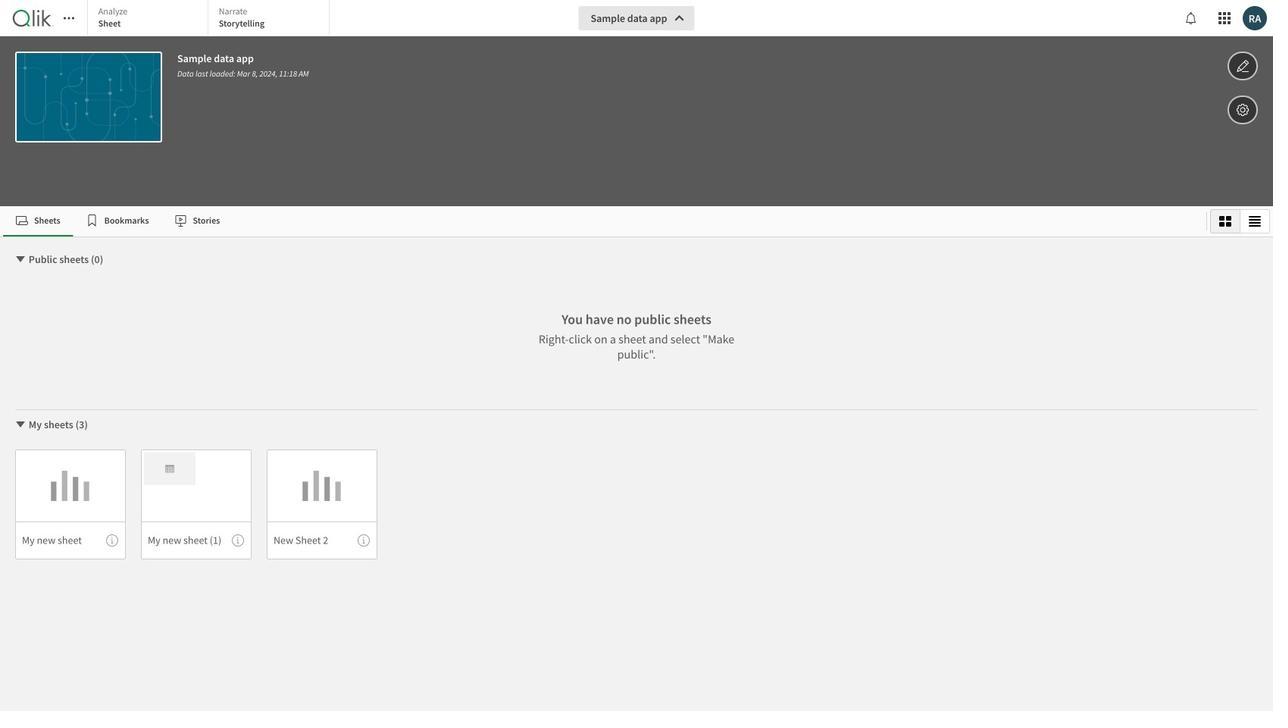 Task type: locate. For each thing, give the bounding box(es) containing it.
3 tooltip from the left
[[358, 535, 370, 547]]

tooltip inside my new sheet (1) sheet is selected. press the spacebar or enter key to open my new sheet (1) sheet. use the right and left arrow keys to navigate. element
[[232, 535, 244, 547]]

1 tooltip from the left
[[106, 535, 118, 547]]

1 menu item from the left
[[15, 522, 126, 560]]

group
[[1211, 209, 1271, 234]]

collapse image
[[14, 419, 27, 431]]

list view image
[[1250, 215, 1262, 227]]

0 horizontal spatial menu item
[[15, 522, 126, 560]]

collapse image
[[14, 253, 27, 265]]

tab list
[[87, 0, 333, 38], [3, 206, 1201, 237]]

2 horizontal spatial tooltip
[[358, 535, 370, 547]]

toolbar
[[0, 0, 1274, 206]]

new sheet 2 sheet is selected. press the spacebar or enter key to open new sheet 2 sheet. use the right and left arrow keys to navigate. element
[[267, 450, 378, 560]]

1 vertical spatial tab list
[[3, 206, 1201, 237]]

tooltip for my new sheet sheet is selected. press the spacebar or enter key to open my new sheet sheet. use the right and left arrow keys to navigate. element
[[106, 535, 118, 547]]

tooltip
[[106, 535, 118, 547], [232, 535, 244, 547], [358, 535, 370, 547]]

2 menu item from the left
[[141, 522, 252, 560]]

2 tooltip from the left
[[232, 535, 244, 547]]

tooltip inside my new sheet sheet is selected. press the spacebar or enter key to open my new sheet sheet. use the right and left arrow keys to navigate. element
[[106, 535, 118, 547]]

tooltip inside new sheet 2 sheet is selected. press the spacebar or enter key to open new sheet 2 sheet. use the right and left arrow keys to navigate. element
[[358, 535, 370, 547]]

menu item
[[15, 522, 126, 560], [141, 522, 252, 560], [267, 522, 378, 560]]

application
[[0, 0, 1274, 711]]

1 horizontal spatial menu item
[[141, 522, 252, 560]]

edit image
[[1237, 57, 1250, 75]]

my new sheet sheet is selected. press the spacebar or enter key to open my new sheet sheet. use the right and left arrow keys to navigate. element
[[15, 450, 126, 560]]

0 horizontal spatial tooltip
[[106, 535, 118, 547]]

2 horizontal spatial menu item
[[267, 522, 378, 560]]

3 menu item from the left
[[267, 522, 378, 560]]

app options image
[[1237, 101, 1250, 119]]

1 horizontal spatial tooltip
[[232, 535, 244, 547]]



Task type: vqa. For each thing, say whether or not it's contained in the screenshot.
cityAliases.qvd 'element'
no



Task type: describe. For each thing, give the bounding box(es) containing it.
grid view image
[[1220, 215, 1232, 227]]

menu item for my new sheet (1) sheet is selected. press the spacebar or enter key to open my new sheet (1) sheet. use the right and left arrow keys to navigate. element at left bottom
[[141, 522, 252, 560]]

menu item for my new sheet sheet is selected. press the spacebar or enter key to open my new sheet sheet. use the right and left arrow keys to navigate. element
[[15, 522, 126, 560]]

my new sheet (1) sheet is selected. press the spacebar or enter key to open my new sheet (1) sheet. use the right and left arrow keys to navigate. element
[[141, 450, 252, 560]]

0 vertical spatial tab list
[[87, 0, 333, 38]]

menu item for new sheet 2 sheet is selected. press the spacebar or enter key to open new sheet 2 sheet. use the right and left arrow keys to navigate. element
[[267, 522, 378, 560]]

tooltip for new sheet 2 sheet is selected. press the spacebar or enter key to open new sheet 2 sheet. use the right and left arrow keys to navigate. element
[[358, 535, 370, 547]]

tooltip for my new sheet (1) sheet is selected. press the spacebar or enter key to open my new sheet (1) sheet. use the right and left arrow keys to navigate. element at left bottom
[[232, 535, 244, 547]]



